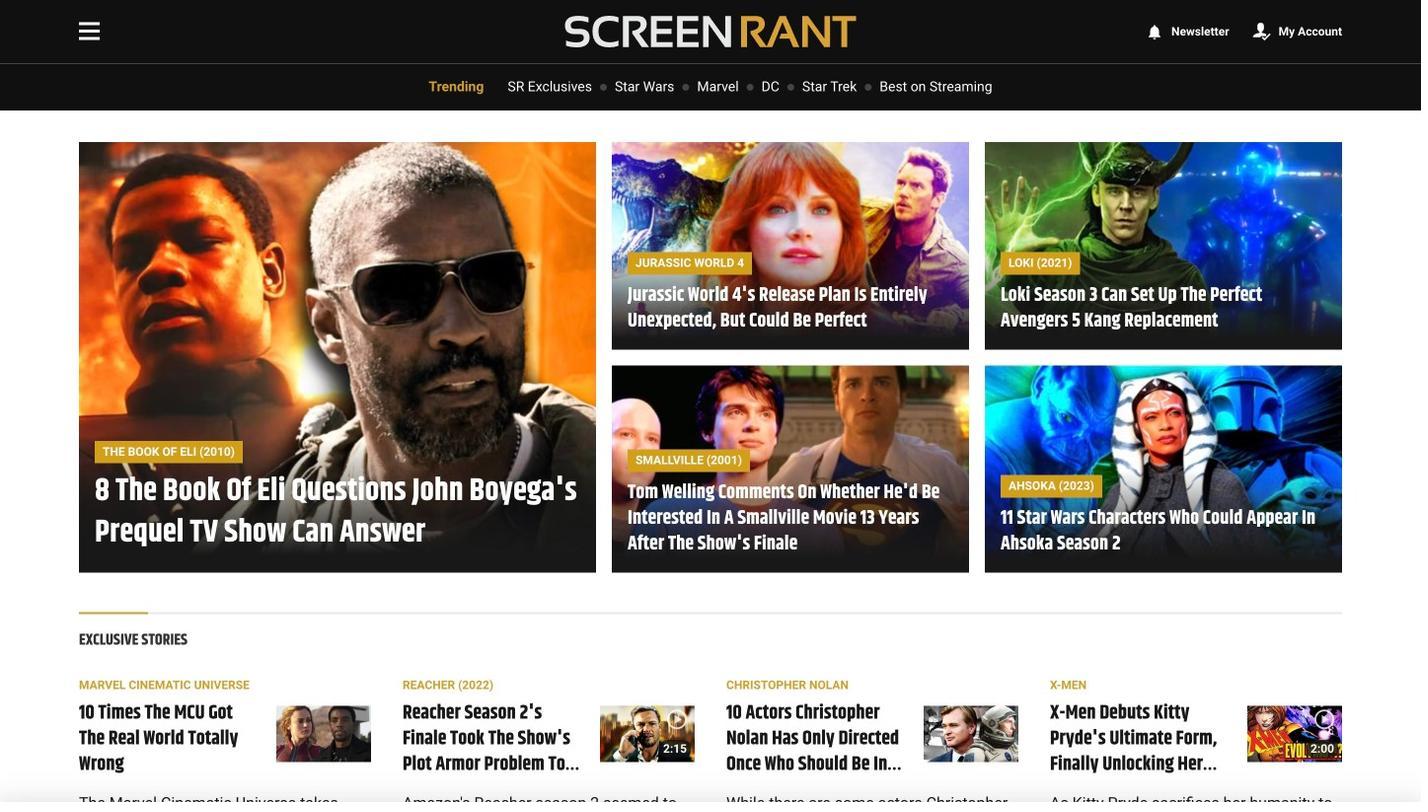 Task type: locate. For each thing, give the bounding box(es) containing it.
screenrant logo image
[[565, 16, 856, 47]]

reacher-season-2-s-finale-took-the-show-s-plot-armor-problem-to-new-heights 1 image
[[600, 706, 695, 763]]

denzel washington in the book of eli and john boyega in star wars. image
[[79, 142, 596, 570]]

a split image of captain marvel and black panther in the mcu 1 image
[[276, 706, 371, 763]]

christ pratt and bryce dallas howard from jurassic world and a t rex image
[[612, 142, 970, 350]]



Task type: vqa. For each thing, say whether or not it's contained in the screenshot.
THE SMALLVILLE SUPERMAN TOM WELLING LEX LUTHOR image
yes



Task type: describe. For each thing, give the bounding box(es) containing it.
smallville superman tom welling lex luthor image
[[612, 366, 970, 573]]

kittythumb 1 image
[[1248, 706, 1343, 763]]

why christopher nolan avoids using cgi 1 image
[[924, 706, 1019, 763]]

custom mcu image with loki and kang image
[[985, 142, 1343, 350]]

rosario dawson as ahsoka tano superimposed over garazeb orrelios and din djarin and grogu in the mandalorian image
[[985, 366, 1343, 573]]



